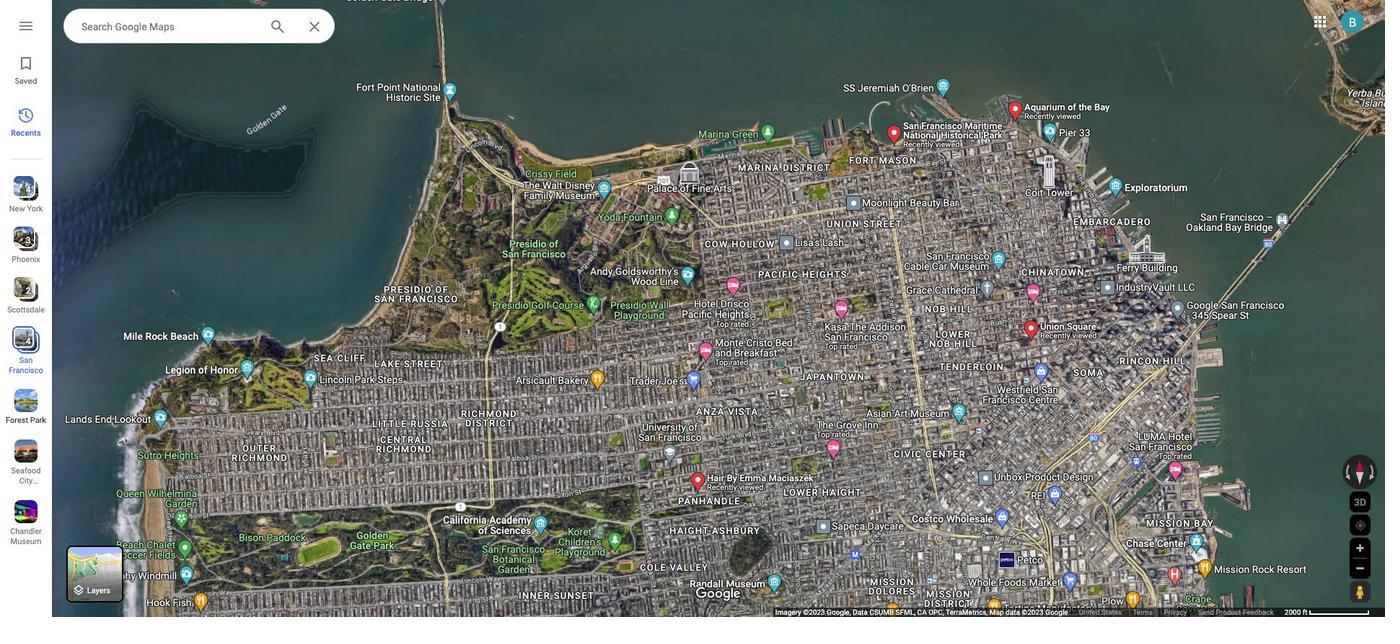 Task type: locate. For each thing, give the bounding box(es) containing it.
seafood
[[11, 466, 41, 476]]

product
[[1216, 608, 1242, 616]]

google left united
[[1046, 608, 1069, 616]]

new
[[9, 204, 25, 214]]

4 places element up san
[[16, 335, 31, 348]]

0 horizontal spatial ©2023
[[804, 608, 825, 616]]

Search Google Maps search field
[[64, 9, 335, 44]]

2 4 places element from the top
[[16, 335, 31, 348]]

google
[[115, 21, 147, 32], [1046, 608, 1069, 616]]

footer
[[776, 608, 1285, 617]]

1 horizontal spatial ©2023
[[1022, 608, 1044, 616]]

4
[[26, 185, 31, 195], [26, 336, 31, 346]]

2
[[26, 286, 31, 296]]

1 vertical spatial google
[[1046, 608, 1069, 616]]

0 horizontal spatial google
[[115, 21, 147, 32]]

footer inside google maps element
[[776, 608, 1285, 617]]

privacy button
[[1164, 608, 1188, 617]]

©2023 left google,
[[804, 608, 825, 616]]

data
[[1006, 608, 1021, 616]]

google left maps
[[115, 21, 147, 32]]

Search Google Maps field
[[64, 9, 335, 44], [82, 17, 258, 35]]

search google maps field containing search google maps
[[64, 9, 335, 44]]

states
[[1102, 608, 1122, 616]]

search
[[82, 21, 113, 32]]

chandler museum button
[[0, 494, 52, 549]]

csumb
[[870, 608, 894, 616]]

0 vertical spatial 4
[[26, 185, 31, 195]]

1 vertical spatial 4 places element
[[16, 335, 31, 348]]

send product feedback button
[[1199, 608, 1275, 617]]

san francisco
[[9, 356, 43, 375]]

4 places element
[[16, 183, 31, 196], [16, 335, 31, 348]]

chandler museum
[[10, 527, 42, 546]]

cannot access your location image
[[1355, 519, 1368, 532]]

show street view coverage image
[[1350, 581, 1371, 603]]

2000
[[1285, 608, 1302, 616]]

4 up san
[[26, 336, 31, 346]]

0 vertical spatial 4 places element
[[16, 183, 31, 196]]

1 4 from the top
[[26, 185, 31, 195]]

3
[[26, 235, 31, 245]]

google maps element
[[0, 0, 1386, 617]]

google inside field
[[115, 21, 147, 32]]

©2023 right data
[[1022, 608, 1044, 616]]

1 vertical spatial 4
[[26, 336, 31, 346]]

2 4 from the top
[[26, 336, 31, 346]]

list containing saved
[[0, 0, 52, 617]]

2000 ft
[[1285, 608, 1308, 616]]

footer containing imagery ©2023 google, data csumb sfml, ca opc, terrametrics, map data ©2023 google
[[776, 608, 1285, 617]]

list
[[0, 0, 52, 617]]

1 horizontal spatial google
[[1046, 608, 1069, 616]]

layers
[[87, 586, 110, 596]]

terms button
[[1133, 608, 1154, 617]]

chandler
[[10, 527, 42, 536]]

search google maps
[[82, 21, 175, 32]]

museum
[[11, 537, 41, 546]]

feedback
[[1244, 608, 1275, 616]]

ft
[[1303, 608, 1308, 616]]

4 places element up new york
[[16, 183, 31, 196]]

york
[[27, 204, 43, 214]]

©2023
[[804, 608, 825, 616], [1022, 608, 1044, 616]]

recents button
[[0, 101, 52, 141]]

sfml,
[[896, 608, 916, 616]]

1 4 places element from the top
[[16, 183, 31, 196]]

4 up new york
[[26, 185, 31, 195]]

0 vertical spatial google
[[115, 21, 147, 32]]



Task type: vqa. For each thing, say whether or not it's contained in the screenshot.


Task type: describe. For each thing, give the bounding box(es) containing it.
seafood city supermarket button
[[0, 434, 52, 496]]

4 for san
[[26, 336, 31, 346]]

3d
[[1355, 496, 1367, 508]]

recents
[[11, 128, 41, 138]]

send product feedback
[[1199, 608, 1275, 616]]

saved
[[15, 76, 37, 86]]

google inside footer
[[1046, 608, 1069, 616]]

2 ©2023 from the left
[[1022, 608, 1044, 616]]

saved button
[[0, 49, 52, 90]]

seafood city supermarket
[[6, 466, 51, 496]]

city
[[19, 476, 33, 486]]

united states
[[1080, 608, 1122, 616]]

united states button
[[1080, 608, 1122, 617]]

4 places element for new
[[16, 183, 31, 196]]

maps
[[149, 21, 175, 32]]

new york
[[9, 204, 43, 214]]

forest park
[[6, 416, 46, 425]]

zoom out image
[[1356, 563, 1366, 574]]

united
[[1080, 608, 1100, 616]]

zoom in image
[[1356, 543, 1366, 554]]

3 places element
[[16, 234, 31, 247]]

menu image
[[17, 17, 35, 35]]

4 places element for san
[[16, 335, 31, 348]]

imagery ©2023 google, data csumb sfml, ca opc, terrametrics, map data ©2023 google
[[776, 608, 1069, 616]]

map
[[990, 608, 1004, 616]]

google account: brad klo  
(klobrad84@gmail.com) image
[[1342, 10, 1365, 33]]

park
[[30, 416, 46, 425]]

1 ©2023 from the left
[[804, 608, 825, 616]]

forest park button
[[0, 383, 52, 428]]

imagery
[[776, 608, 802, 616]]

francisco
[[9, 366, 43, 375]]

google,
[[827, 608, 851, 616]]

search google maps field inside search field
[[82, 17, 258, 35]]

terms
[[1133, 608, 1154, 616]]

2000 ft button
[[1285, 608, 1371, 616]]

ca
[[918, 608, 927, 616]]

2 places element
[[16, 284, 31, 297]]

terrametrics,
[[946, 608, 988, 616]]

forest
[[6, 416, 28, 425]]

opc,
[[929, 608, 945, 616]]

privacy
[[1164, 608, 1188, 616]]

data
[[853, 608, 868, 616]]

send
[[1199, 608, 1215, 616]]

supermarket
[[6, 486, 51, 496]]

phoenix
[[12, 255, 40, 264]]

scottsdale
[[7, 305, 45, 315]]

4 for new
[[26, 185, 31, 195]]

3d button
[[1350, 492, 1371, 512]]

san
[[19, 356, 33, 365]]



